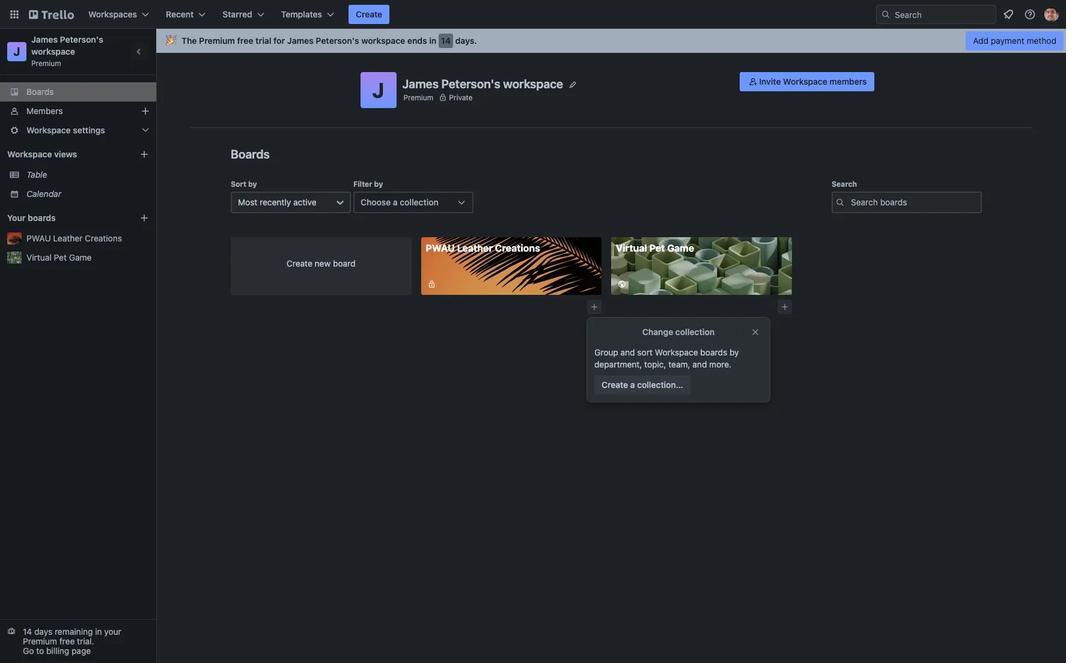 Task type: describe. For each thing, give the bounding box(es) containing it.
james for james peterson's workspace
[[403, 77, 439, 90]]

payment
[[991, 35, 1025, 46]]

collection…
[[637, 380, 683, 390]]

search image
[[881, 10, 891, 19]]

sm image inside invite workspace members button
[[748, 76, 760, 88]]

confetti image
[[166, 35, 177, 46]]

filter
[[354, 180, 372, 189]]

premium inside 14 days remaining in your premium free trial. go to billing page
[[23, 637, 57, 647]]

james peterson's workspace link
[[31, 34, 106, 57]]

recently
[[260, 197, 291, 207]]

filter by
[[354, 180, 383, 189]]

your
[[104, 627, 121, 637]]

premium inside james peterson's workspace premium
[[31, 59, 61, 68]]

1 horizontal spatial game
[[668, 243, 695, 254]]

workspace settings
[[26, 125, 105, 135]]

for
[[274, 35, 285, 46]]

0 horizontal spatial virtual
[[26, 253, 52, 263]]

days
[[34, 627, 52, 637]]

to
[[36, 646, 44, 657]]

peterson's for james peterson's workspace premium
[[60, 34, 103, 44]]

🎉
[[166, 35, 177, 46]]

back to home image
[[29, 5, 74, 24]]

1 horizontal spatial james
[[287, 35, 314, 46]]

create for create
[[356, 9, 382, 19]]

a for create
[[631, 380, 635, 390]]

workspace navigation collapse icon image
[[131, 43, 148, 60]]

james for james peterson's workspace premium
[[31, 34, 58, 44]]

table link
[[26, 169, 149, 181]]

workspaces button
[[81, 5, 156, 24]]

group
[[595, 348, 619, 358]]

your
[[7, 213, 26, 223]]

remaining
[[55, 627, 93, 637]]

change
[[643, 327, 674, 337]]

starred button
[[215, 5, 272, 24]]

trial
[[256, 35, 272, 46]]

settings
[[73, 125, 105, 135]]

boards inside your boards with 2 items 'element'
[[28, 213, 56, 223]]

members link
[[0, 102, 156, 121]]

workspace inside popup button
[[26, 125, 71, 135]]

1 vertical spatial sm image
[[426, 278, 438, 290]]

free inside 14 days remaining in your premium free trial. go to billing page
[[59, 637, 75, 647]]

invite
[[760, 76, 781, 87]]

table
[[26, 170, 47, 180]]

1 horizontal spatial virtual pet game
[[616, 243, 695, 254]]

open information menu image
[[1024, 8, 1037, 20]]

0 horizontal spatial pet
[[54, 253, 67, 263]]

j link
[[7, 42, 26, 61]]

invite workspace members
[[760, 76, 867, 87]]

james peterson's workspace
[[403, 77, 563, 90]]

group and sort workspace boards by department, topic, team, and more.
[[595, 348, 739, 370]]

0 horizontal spatial virtual pet game link
[[26, 252, 149, 264]]

more.
[[710, 360, 732, 370]]

page
[[72, 646, 91, 657]]

calendar
[[26, 189, 61, 199]]

by for sort by
[[248, 180, 257, 189]]

create for create a collection…
[[602, 380, 628, 390]]

create for create new board
[[287, 259, 313, 269]]

in inside 14 days remaining in your premium free trial. go to billing page
[[95, 627, 102, 637]]

trial.
[[77, 637, 94, 647]]

j for j link on the left
[[13, 44, 20, 58]]

go
[[23, 646, 34, 657]]

most recently active
[[238, 197, 317, 207]]

board
[[333, 259, 356, 269]]

14 inside banner
[[441, 35, 451, 46]]

0 horizontal spatial creations
[[85, 233, 122, 243]]

0 horizontal spatial pwau
[[26, 233, 51, 243]]

members
[[830, 76, 867, 87]]

1 horizontal spatial pwau leather creations
[[426, 243, 540, 254]]

Search text field
[[832, 192, 982, 213]]

sm image
[[616, 278, 628, 290]]

templates
[[281, 9, 322, 19]]

1 horizontal spatial leather
[[457, 243, 493, 254]]

create a collection… link
[[595, 376, 691, 395]]

billing
[[46, 646, 69, 657]]

add payment method
[[974, 35, 1057, 46]]

views
[[54, 149, 77, 159]]

j for "j" button
[[372, 78, 384, 102]]

workspace views
[[7, 149, 77, 159]]

sort
[[231, 180, 246, 189]]

sort by
[[231, 180, 257, 189]]

create a view image
[[139, 150, 149, 159]]

department,
[[595, 360, 642, 370]]

method
[[1027, 35, 1057, 46]]

boards link
[[0, 82, 156, 102]]

0 horizontal spatial virtual pet game
[[26, 253, 92, 263]]

1 vertical spatial boards
[[231, 147, 270, 161]]

0 vertical spatial and
[[621, 348, 635, 358]]

your boards
[[7, 213, 56, 223]]

banner containing 🎉
[[156, 29, 1067, 53]]

Search field
[[891, 5, 996, 23]]



Task type: vqa. For each thing, say whether or not it's contained in the screenshot.
page
yes



Task type: locate. For each thing, give the bounding box(es) containing it.
starred
[[223, 9, 252, 19]]

virtual pet game up sm image
[[616, 243, 695, 254]]

free
[[237, 35, 253, 46], [59, 637, 75, 647]]

14
[[441, 35, 451, 46], [23, 627, 32, 637]]

game
[[668, 243, 695, 254], [69, 253, 92, 263]]

and up department,
[[621, 348, 635, 358]]

14 inside 14 days remaining in your premium free trial. go to billing page
[[23, 627, 32, 637]]

0 horizontal spatial add a new collection image
[[590, 303, 599, 311]]

topic,
[[645, 360, 666, 370]]

0 horizontal spatial collection
[[400, 197, 439, 207]]

boards
[[26, 87, 54, 97], [231, 147, 270, 161]]

your boards with 2 items element
[[7, 211, 121, 225]]

1 horizontal spatial virtual pet game link
[[611, 237, 792, 295]]

add board image
[[139, 213, 149, 223]]

by inside group and sort workspace boards by department, topic, team, and more.
[[730, 348, 739, 358]]

workspaces
[[88, 9, 137, 19]]

virtual up sm image
[[616, 243, 647, 254]]

peterson's for james peterson's workspace
[[442, 77, 501, 90]]

collection
[[400, 197, 439, 207], [676, 327, 715, 337]]

workspace settings button
[[0, 121, 156, 140]]

add
[[974, 35, 989, 46]]

0 horizontal spatial workspace
[[31, 46, 75, 57]]

private
[[449, 93, 473, 102]]

workspace inside button
[[783, 76, 828, 87]]

team,
[[669, 360, 691, 370]]

premium
[[199, 35, 235, 46], [31, 59, 61, 68], [404, 93, 434, 102], [23, 637, 57, 647]]

1 horizontal spatial 14
[[441, 35, 451, 46]]

days.
[[455, 35, 477, 46]]

2 horizontal spatial create
[[602, 380, 628, 390]]

create up the 🎉 the premium free trial for james peterson's workspace ends in 14 days.
[[356, 9, 382, 19]]

0 horizontal spatial a
[[393, 197, 398, 207]]

j button
[[360, 72, 397, 108]]

boards down calendar
[[28, 213, 56, 223]]

collection inside button
[[400, 197, 439, 207]]

by right sort
[[248, 180, 257, 189]]

peterson's
[[60, 34, 103, 44], [316, 35, 359, 46], [442, 77, 501, 90]]

banner
[[156, 29, 1067, 53]]

1 horizontal spatial creations
[[495, 243, 540, 254]]

🎉 the premium free trial for james peterson's workspace ends in 14 days.
[[166, 35, 477, 46]]

most
[[238, 197, 257, 207]]

14 days remaining in your premium free trial. go to billing page
[[23, 627, 121, 657]]

1 horizontal spatial sm image
[[748, 76, 760, 88]]

by up more.
[[730, 348, 739, 358]]

j
[[13, 44, 20, 58], [372, 78, 384, 102]]

workspace up table
[[7, 149, 52, 159]]

sort
[[638, 348, 653, 358]]

1 add a new collection image from the left
[[590, 303, 599, 311]]

1 vertical spatial boards
[[701, 348, 728, 358]]

a down department,
[[631, 380, 635, 390]]

go to billing page link
[[23, 646, 91, 657]]

search
[[832, 180, 857, 189]]

collection right the choose
[[400, 197, 439, 207]]

virtual
[[616, 243, 647, 254], [26, 253, 52, 263]]

by right filter
[[374, 180, 383, 189]]

0 vertical spatial a
[[393, 197, 398, 207]]

virtual pet game link
[[611, 237, 792, 295], [26, 252, 149, 264]]

1 horizontal spatial j
[[372, 78, 384, 102]]

virtual pet game
[[616, 243, 695, 254], [26, 253, 92, 263]]

1 vertical spatial 14
[[23, 627, 32, 637]]

j inside button
[[372, 78, 384, 102]]

and
[[621, 348, 635, 358], [693, 360, 707, 370]]

create down department,
[[602, 380, 628, 390]]

add a new collection image for game
[[781, 303, 789, 311]]

james down the "back to home" image
[[31, 34, 58, 44]]

0 horizontal spatial in
[[95, 627, 102, 637]]

2 horizontal spatial peterson's
[[442, 77, 501, 90]]

1 horizontal spatial and
[[693, 360, 707, 370]]

leather
[[53, 233, 83, 243], [457, 243, 493, 254]]

0 horizontal spatial by
[[248, 180, 257, 189]]

peterson's down the "back to home" image
[[60, 34, 103, 44]]

by
[[248, 180, 257, 189], [374, 180, 383, 189], [730, 348, 739, 358]]

0 horizontal spatial boards
[[28, 213, 56, 223]]

0 horizontal spatial pwau leather creations link
[[26, 233, 149, 245]]

add a new collection image for creations
[[590, 303, 599, 311]]

james right for
[[287, 35, 314, 46]]

0 vertical spatial in
[[429, 35, 437, 46]]

workspace up team,
[[655, 348, 698, 358]]

pwau down the your boards
[[26, 233, 51, 243]]

workspace right the invite
[[783, 76, 828, 87]]

0 horizontal spatial game
[[69, 253, 92, 263]]

a for choose
[[393, 197, 398, 207]]

peterson's inside james peterson's workspace premium
[[60, 34, 103, 44]]

james peterson (jamespeterson93) image
[[1045, 7, 1059, 22]]

0 notifications image
[[1002, 7, 1016, 22]]

0 vertical spatial boards
[[26, 87, 54, 97]]

james right "j" button
[[403, 77, 439, 90]]

0 horizontal spatial free
[[59, 637, 75, 647]]

1 horizontal spatial pwau
[[426, 243, 455, 254]]

1 horizontal spatial free
[[237, 35, 253, 46]]

workspace
[[362, 35, 405, 46], [31, 46, 75, 57], [503, 77, 563, 90]]

change collection
[[643, 327, 715, 337]]

virtual down the your boards
[[26, 253, 52, 263]]

1 vertical spatial j
[[372, 78, 384, 102]]

boards up more.
[[701, 348, 728, 358]]

0 horizontal spatial pwau leather creations
[[26, 233, 122, 243]]

1 vertical spatial free
[[59, 637, 75, 647]]

a
[[393, 197, 398, 207], [631, 380, 635, 390]]

choose
[[361, 197, 391, 207]]

14 left days
[[23, 627, 32, 637]]

2 vertical spatial workspace
[[503, 77, 563, 90]]

members
[[26, 106, 63, 116]]

in right ends
[[429, 35, 437, 46]]

0 horizontal spatial peterson's
[[60, 34, 103, 44]]

the
[[182, 35, 197, 46]]

create a collection…
[[602, 380, 683, 390]]

switch to… image
[[8, 8, 20, 20]]

ends
[[408, 35, 427, 46]]

creations
[[85, 233, 122, 243], [495, 243, 540, 254]]

create left new
[[287, 259, 313, 269]]

recent
[[166, 9, 194, 19]]

choose a collection
[[361, 197, 439, 207]]

2 vertical spatial create
[[602, 380, 628, 390]]

workspace down members
[[26, 125, 71, 135]]

1 horizontal spatial pet
[[650, 243, 665, 254]]

0 horizontal spatial james
[[31, 34, 58, 44]]

1 horizontal spatial a
[[631, 380, 635, 390]]

1 horizontal spatial boards
[[231, 147, 270, 161]]

1 horizontal spatial collection
[[676, 327, 715, 337]]

collection up team,
[[676, 327, 715, 337]]

templates button
[[274, 5, 342, 24]]

pwau
[[26, 233, 51, 243], [426, 243, 455, 254]]

create
[[356, 9, 382, 19], [287, 259, 313, 269], [602, 380, 628, 390]]

0 vertical spatial create
[[356, 9, 382, 19]]

peterson's up private at the left top of the page
[[442, 77, 501, 90]]

0 vertical spatial sm image
[[748, 76, 760, 88]]

workspace for james peterson's workspace
[[503, 77, 563, 90]]

pwau down choose a collection button
[[426, 243, 455, 254]]

boards up members
[[26, 87, 54, 97]]

workspace for james peterson's workspace premium
[[31, 46, 75, 57]]

boards inside boards link
[[26, 87, 54, 97]]

0 vertical spatial 14
[[441, 35, 451, 46]]

pet
[[650, 243, 665, 254], [54, 253, 67, 263]]

and right team,
[[693, 360, 707, 370]]

primary element
[[0, 0, 1067, 29]]

0 horizontal spatial leather
[[53, 233, 83, 243]]

1 horizontal spatial add a new collection image
[[781, 303, 789, 311]]

1 vertical spatial a
[[631, 380, 635, 390]]

14 left days.
[[441, 35, 451, 46]]

1 vertical spatial collection
[[676, 327, 715, 337]]

virtual pet game down your boards with 2 items 'element'
[[26, 253, 92, 263]]

by for filter by
[[374, 180, 383, 189]]

0 vertical spatial free
[[237, 35, 253, 46]]

boards up sort by in the top of the page
[[231, 147, 270, 161]]

1 vertical spatial workspace
[[31, 46, 75, 57]]

choose a collection button
[[354, 192, 474, 213]]

in
[[429, 35, 437, 46], [95, 627, 102, 637]]

new
[[315, 259, 331, 269]]

1 horizontal spatial by
[[374, 180, 383, 189]]

create new board
[[287, 259, 356, 269]]

workspace inside james peterson's workspace premium
[[31, 46, 75, 57]]

0 vertical spatial workspace
[[362, 35, 405, 46]]

recent button
[[159, 5, 213, 24]]

james inside james peterson's workspace premium
[[31, 34, 58, 44]]

a inside button
[[393, 197, 398, 207]]

1 horizontal spatial virtual
[[616, 243, 647, 254]]

1 horizontal spatial create
[[356, 9, 382, 19]]

1 horizontal spatial pwau leather creations link
[[421, 237, 602, 295]]

1 vertical spatial in
[[95, 627, 102, 637]]

a right the choose
[[393, 197, 398, 207]]

in inside banner
[[429, 35, 437, 46]]

2 horizontal spatial by
[[730, 348, 739, 358]]

add payment method link
[[966, 31, 1064, 51]]

invite workspace members button
[[740, 72, 874, 91]]

boards inside group and sort workspace boards by department, topic, team, and more.
[[701, 348, 728, 358]]

2 horizontal spatial workspace
[[503, 77, 563, 90]]

1 horizontal spatial workspace
[[362, 35, 405, 46]]

sm image
[[748, 76, 760, 88], [426, 278, 438, 290]]

workspace inside group and sort workspace boards by department, topic, team, and more.
[[655, 348, 698, 358]]

0 vertical spatial boards
[[28, 213, 56, 223]]

1 vertical spatial create
[[287, 259, 313, 269]]

2 add a new collection image from the left
[[781, 303, 789, 311]]

calendar link
[[26, 188, 149, 200]]

active
[[293, 197, 317, 207]]

1 vertical spatial and
[[693, 360, 707, 370]]

0 horizontal spatial j
[[13, 44, 20, 58]]

james peterson's workspace premium
[[31, 34, 106, 68]]

1 horizontal spatial boards
[[701, 348, 728, 358]]

create inside button
[[356, 9, 382, 19]]

0 horizontal spatial sm image
[[426, 278, 438, 290]]

james
[[31, 34, 58, 44], [287, 35, 314, 46], [403, 77, 439, 90]]

boards
[[28, 213, 56, 223], [701, 348, 728, 358]]

0 horizontal spatial create
[[287, 259, 313, 269]]

0 vertical spatial collection
[[400, 197, 439, 207]]

1 horizontal spatial peterson's
[[316, 35, 359, 46]]

1 horizontal spatial in
[[429, 35, 437, 46]]

0 vertical spatial j
[[13, 44, 20, 58]]

2 horizontal spatial james
[[403, 77, 439, 90]]

peterson's down templates dropdown button
[[316, 35, 359, 46]]

add a new collection image
[[590, 303, 599, 311], [781, 303, 789, 311]]

0 horizontal spatial 14
[[23, 627, 32, 637]]

in left your
[[95, 627, 102, 637]]

0 horizontal spatial and
[[621, 348, 635, 358]]

0 horizontal spatial boards
[[26, 87, 54, 97]]

create button
[[349, 5, 390, 24]]



